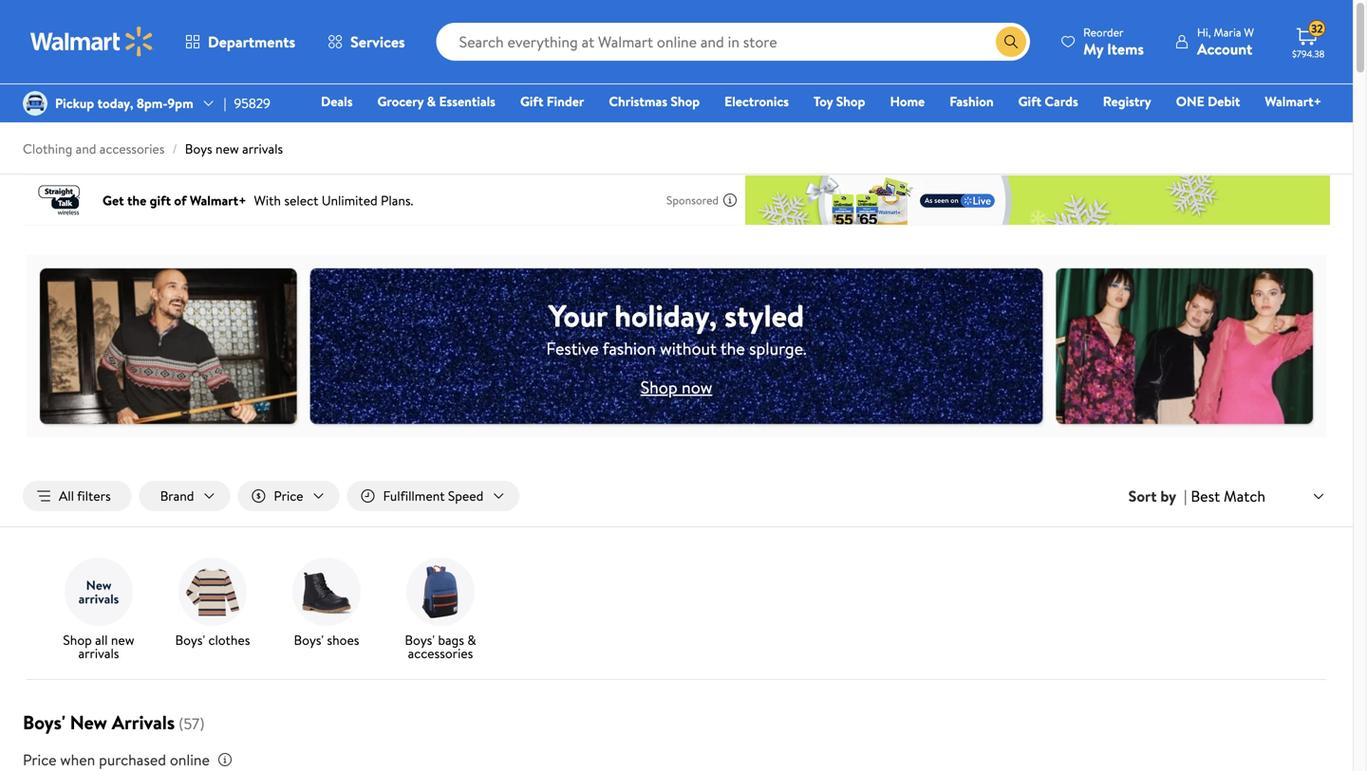 Task type: vqa. For each thing, say whether or not it's contained in the screenshot.
the lighter inside Roc's premium inflatable paddle board is made of the highest quality military grade material. We provide the most durable lightweight boards on the market using the same materials as boards costing twice as much. All boards come complete with everything you need to get out and enjoy the water right away Our extra wide design creates an incredible all-around board for riders of all skill levels. These kits can be used in the ocean, freshwater lakes, and rivers. Our board is an industry-leading weight of only 17.5 pounds—that's 20% lighter than competitors'. Board dimensions are 10'6" long by 33" wide and 6" thick with a weight limit of 350 pounds. Pets love them too Our premium paddle board package has everything you need to enjoy your day on the water including: your board, collapsible aluminum paddle, removable fin, coil safety leash, hand pump, waterproof bag for essentials such as cell phone and keys, and an upgraded backpack to hold everything
no



Task type: describe. For each thing, give the bounding box(es) containing it.
w
[[1244, 24, 1254, 40]]

clothes
[[208, 631, 250, 650]]

deals link
[[312, 91, 361, 112]]

shop right toy
[[836, 92, 865, 111]]

departments
[[208, 31, 295, 52]]

your holiday, styled festive fashion without the splurge.
[[546, 295, 807, 361]]

boys' bags & accessories
[[405, 631, 476, 663]]

essentials
[[439, 92, 496, 111]]

gift finder link
[[512, 91, 593, 112]]

holiday outfits image
[[27, 255, 1326, 438]]

price for price when purchased online
[[23, 750, 57, 771]]

home link
[[881, 91, 933, 112]]

home
[[890, 92, 925, 111]]

without
[[660, 337, 717, 361]]

gift for gift cards
[[1018, 92, 1042, 111]]

hi,
[[1197, 24, 1211, 40]]

match
[[1224, 486, 1266, 507]]

shop all new arrivals image
[[65, 558, 133, 627]]

christmas shop link
[[600, 91, 708, 112]]

95829
[[234, 94, 271, 112]]

sponsored
[[666, 192, 719, 208]]

services button
[[311, 19, 421, 65]]

walmart+
[[1265, 92, 1322, 111]]

0 horizontal spatial accessories
[[99, 140, 165, 158]]

grocery & essentials link
[[369, 91, 504, 112]]

my
[[1083, 38, 1103, 59]]

services
[[350, 31, 405, 52]]

price for price
[[274, 487, 303, 506]]

electronics link
[[716, 91, 798, 112]]

when
[[60, 750, 95, 771]]

brand
[[160, 487, 194, 506]]

legal information image
[[217, 753, 233, 768]]

fulfillment speed button
[[347, 481, 520, 512]]

festive
[[546, 337, 599, 361]]

styled
[[724, 295, 804, 337]]

one debit
[[1176, 92, 1240, 111]]

grocery
[[377, 92, 424, 111]]

items
[[1107, 38, 1144, 59]]

boys' shoes image
[[292, 558, 361, 627]]

0 vertical spatial new
[[216, 140, 239, 158]]

all
[[59, 487, 74, 506]]

now
[[682, 376, 712, 399]]

/
[[172, 140, 177, 158]]

reorder my items
[[1083, 24, 1144, 59]]

deals
[[321, 92, 353, 111]]

boys' clothes link
[[163, 558, 262, 651]]

(57)
[[179, 714, 205, 735]]

shop left now
[[640, 376, 678, 399]]

0 vertical spatial |
[[224, 94, 226, 112]]

fulfillment speed
[[383, 487, 483, 506]]

new
[[70, 710, 107, 736]]

best
[[1191, 486, 1220, 507]]

pickup
[[55, 94, 94, 112]]

Search search field
[[436, 23, 1030, 61]]

boys' for shoes
[[294, 631, 324, 650]]

& inside 'boys' bags & accessories'
[[467, 631, 476, 650]]

reorder
[[1083, 24, 1124, 40]]

toy shop link
[[805, 91, 874, 112]]

toy shop
[[814, 92, 865, 111]]

$794.38
[[1292, 47, 1325, 60]]

& inside grocery & essentials link
[[427, 92, 436, 111]]

christmas
[[609, 92, 667, 111]]

shop all new arrivals
[[63, 631, 134, 663]]

boys' shoes link
[[277, 558, 376, 651]]

8pm-
[[137, 94, 167, 112]]

cards
[[1045, 92, 1078, 111]]

shop inside shop all new arrivals
[[63, 631, 92, 650]]

9pm
[[167, 94, 193, 112]]

electronics
[[724, 92, 789, 111]]

boys' for clothes
[[175, 631, 205, 650]]

sort by |
[[1128, 486, 1187, 507]]

| 95829
[[224, 94, 271, 112]]

pickup today, 8pm-9pm
[[55, 94, 193, 112]]

sort and filter section element
[[0, 466, 1353, 527]]



Task type: locate. For each thing, give the bounding box(es) containing it.
speed
[[448, 487, 483, 506]]

clothing and accessories link
[[23, 140, 165, 158]]

0 vertical spatial price
[[274, 487, 303, 506]]

| right by
[[1184, 486, 1187, 507]]

holiday,
[[614, 295, 717, 337]]

shoes
[[327, 631, 359, 650]]

all
[[95, 631, 108, 650]]

boys
[[185, 140, 212, 158]]

shop all new arrivals link
[[49, 558, 148, 665]]

shop now
[[640, 376, 712, 399]]

gift
[[520, 92, 543, 111], [1018, 92, 1042, 111]]

new right boys
[[216, 140, 239, 158]]

arrivals
[[112, 710, 175, 736]]

gift left finder
[[520, 92, 543, 111]]

boys' inside 'boys' bags & accessories'
[[405, 631, 435, 650]]

brand button
[[139, 481, 230, 512]]

christmas shop
[[609, 92, 700, 111]]

debit
[[1208, 92, 1240, 111]]

hi, maria w account
[[1197, 24, 1254, 59]]

1 vertical spatial price
[[23, 750, 57, 771]]

online
[[170, 750, 210, 771]]

boys' new arrivals (57)
[[23, 710, 205, 736]]

1 horizontal spatial gift
[[1018, 92, 1042, 111]]

gift cards link
[[1010, 91, 1087, 112]]

account
[[1197, 38, 1252, 59]]

new right all
[[111, 631, 134, 650]]

accessories
[[99, 140, 165, 158], [408, 645, 473, 663]]

bags
[[438, 631, 464, 650]]

accessories down boys' bags & accessories image
[[408, 645, 473, 663]]

maria
[[1214, 24, 1241, 40]]

all filters button
[[23, 481, 132, 512]]

fashion
[[950, 92, 994, 111]]

arrivals
[[242, 140, 283, 158], [78, 645, 119, 663]]

registry
[[1103, 92, 1151, 111]]

0 vertical spatial accessories
[[99, 140, 165, 158]]

gift for gift finder
[[520, 92, 543, 111]]

boys' for bags
[[405, 631, 435, 650]]

price inside dropdown button
[[274, 487, 303, 506]]

gift cards
[[1018, 92, 1078, 111]]

one debit link
[[1167, 91, 1249, 112]]

one
[[1176, 92, 1205, 111]]

32
[[1311, 21, 1323, 37]]

accessories left /
[[99, 140, 165, 158]]

accessories inside 'boys' bags & accessories'
[[408, 645, 473, 663]]

price
[[274, 487, 303, 506], [23, 750, 57, 771]]

boys' for new
[[23, 710, 65, 736]]

toy
[[814, 92, 833, 111]]

shop left all
[[63, 631, 92, 650]]

gift inside gift cards link
[[1018, 92, 1042, 111]]

departments button
[[169, 19, 311, 65]]

0 vertical spatial &
[[427, 92, 436, 111]]

&
[[427, 92, 436, 111], [467, 631, 476, 650]]

arrivals down shop all new arrivals image
[[78, 645, 119, 663]]

0 horizontal spatial gift
[[520, 92, 543, 111]]

0 horizontal spatial price
[[23, 750, 57, 771]]

finder
[[547, 92, 584, 111]]

gift inside gift finder link
[[520, 92, 543, 111]]

walmart image
[[30, 27, 154, 57]]

1 horizontal spatial |
[[1184, 486, 1187, 507]]

all filters
[[59, 487, 111, 506]]

1 vertical spatial |
[[1184, 486, 1187, 507]]

clothing and accessories / boys new arrivals
[[23, 140, 283, 158]]

arrivals inside shop all new arrivals
[[78, 645, 119, 663]]

shop now link
[[640, 376, 712, 399]]

fulfillment
[[383, 487, 445, 506]]

price when purchased online
[[23, 750, 210, 771]]

price button
[[238, 481, 339, 512]]

0 horizontal spatial arrivals
[[78, 645, 119, 663]]

boys' clothes image
[[178, 558, 247, 627]]

0 horizontal spatial &
[[427, 92, 436, 111]]

| inside the sort and filter section element
[[1184, 486, 1187, 507]]

1 horizontal spatial arrivals
[[242, 140, 283, 158]]

1 horizontal spatial &
[[467, 631, 476, 650]]

boys' shoes
[[294, 631, 359, 650]]

clothing
[[23, 140, 72, 158]]

purchased
[[99, 750, 166, 771]]

1 horizontal spatial price
[[274, 487, 303, 506]]

fashion link
[[941, 91, 1002, 112]]

grocery & essentials
[[377, 92, 496, 111]]

search icon image
[[1004, 34, 1019, 49]]

boys' left clothes
[[175, 631, 205, 650]]

& right bags
[[467, 631, 476, 650]]

splurge.
[[749, 337, 807, 361]]

0 horizontal spatial |
[[224, 94, 226, 112]]

boys' left shoes
[[294, 631, 324, 650]]

1 vertical spatial &
[[467, 631, 476, 650]]

0 horizontal spatial new
[[111, 631, 134, 650]]

best match button
[[1187, 484, 1330, 509]]

boys' left new
[[23, 710, 65, 736]]

walmart+ link
[[1256, 91, 1330, 112]]

1 vertical spatial arrivals
[[78, 645, 119, 663]]

new inside shop all new arrivals
[[111, 631, 134, 650]]

today,
[[97, 94, 133, 112]]

boys' left bags
[[405, 631, 435, 650]]

registry link
[[1094, 91, 1160, 112]]

the
[[720, 337, 745, 361]]

Walmart Site-Wide search field
[[436, 23, 1030, 61]]

| left 95829 at top left
[[224, 94, 226, 112]]

boys' bags & accessories link
[[391, 558, 490, 665]]

and
[[76, 140, 96, 158]]

fashion
[[603, 337, 656, 361]]

gift finder
[[520, 92, 584, 111]]

by
[[1160, 486, 1176, 507]]

your
[[549, 295, 607, 337]]

& right grocery
[[427, 92, 436, 111]]

|
[[224, 94, 226, 112], [1184, 486, 1187, 507]]

0 vertical spatial arrivals
[[242, 140, 283, 158]]

2 gift from the left
[[1018, 92, 1042, 111]]

gift left cards
[[1018, 92, 1042, 111]]

1 horizontal spatial accessories
[[408, 645, 473, 663]]

filters
[[77, 487, 111, 506]]

1 gift from the left
[[520, 92, 543, 111]]

arrivals down 95829 at top left
[[242, 140, 283, 158]]

shop right the christmas
[[671, 92, 700, 111]]

1 vertical spatial accessories
[[408, 645, 473, 663]]

boys' bags & accessories image
[[406, 558, 475, 627]]

1 horizontal spatial new
[[216, 140, 239, 158]]

 image
[[23, 91, 47, 116]]

shop
[[671, 92, 700, 111], [836, 92, 865, 111], [640, 376, 678, 399], [63, 631, 92, 650]]

1 vertical spatial new
[[111, 631, 134, 650]]

sort
[[1128, 486, 1157, 507]]



